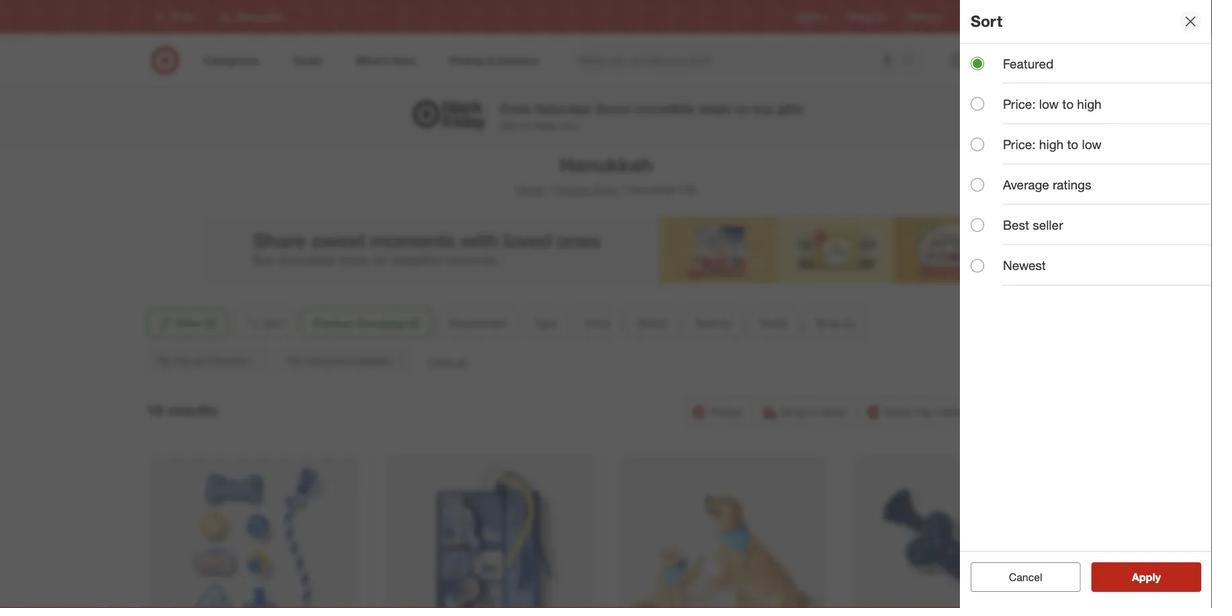 Task type: describe. For each thing, give the bounding box(es) containing it.
best seller
[[1003, 218, 1063, 233]]

clear all button
[[428, 354, 467, 370]]

16 results
[[146, 401, 218, 420]]

2 (2) from the left
[[407, 317, 420, 330]]

1 / from the left
[[548, 183, 551, 196]]

0 vertical spatial high
[[1077, 96, 1102, 112]]

same
[[885, 405, 913, 419]]

0 vertical spatial hanukkah
[[560, 153, 653, 177]]

product grouping (2)
[[313, 317, 420, 330]]

(2) inside button
[[205, 317, 217, 330]]

cancel
[[1009, 571, 1043, 584]]

apply
[[1132, 571, 1161, 584]]

target inside hanukkah target / holiday shop / hanukkah (16)
[[516, 183, 545, 196]]

apparel
[[358, 355, 391, 367]]

deals
[[760, 317, 787, 330]]

costumes
[[304, 355, 347, 367]]

featured
[[1003, 56, 1054, 71]]

pickup
[[710, 405, 743, 419]]

advertisement region
[[203, 216, 1010, 284]]

shop for shop by
[[816, 317, 841, 330]]

department button
[[437, 309, 518, 338]]

gifts
[[777, 101, 804, 116]]

target circle
[[961, 12, 1006, 22]]

redcard link
[[908, 11, 940, 23]]

weekly
[[848, 12, 874, 22]]

redcard
[[908, 12, 940, 22]]

ends saturday! score incredible deals on top gifts get the deals now.
[[501, 101, 804, 131]]

1 vertical spatial hanukkah
[[628, 183, 676, 196]]

by for shop by
[[844, 317, 856, 330]]

shop for shop in store
[[782, 405, 807, 419]]

get
[[501, 119, 516, 131]]

sort inside dialog
[[971, 12, 1003, 31]]

2 / from the left
[[621, 183, 625, 196]]

pet costumes & apparel button
[[278, 346, 415, 376]]

hanukkah target / holiday shop / hanukkah (16)
[[516, 153, 697, 196]]

weekly ad link
[[848, 11, 886, 23]]

incredible
[[635, 101, 695, 116]]

search button
[[897, 46, 930, 78]]

same day delivery
[[885, 405, 976, 419]]

pet toys and exercise button
[[146, 346, 272, 376]]

newest
[[1003, 258, 1046, 273]]

What can we help you find? suggestions appear below search field
[[572, 46, 907, 75]]

brand button
[[627, 309, 679, 338]]

shop by
[[816, 317, 856, 330]]

exercise
[[213, 355, 249, 367]]

pickup button
[[685, 397, 751, 427]]

1 horizontal spatial low
[[1082, 137, 1102, 152]]

holiday shop link
[[554, 183, 619, 196]]

1 horizontal spatial target
[[961, 12, 983, 22]]

circle
[[986, 12, 1006, 22]]

best
[[1003, 218, 1029, 233]]

day
[[916, 405, 934, 419]]

deals button
[[749, 309, 799, 338]]

brand
[[638, 317, 667, 330]]

price: for price: low to high
[[1003, 96, 1036, 112]]

same day delivery button
[[860, 397, 984, 427]]

results
[[168, 401, 218, 420]]

1 vertical spatial deals
[[535, 119, 557, 131]]

clear all
[[428, 355, 467, 368]]

average
[[1003, 177, 1050, 193]]

sort button
[[233, 309, 296, 338]]



Task type: vqa. For each thing, say whether or not it's contained in the screenshot.
rightmost the 1
no



Task type: locate. For each thing, give the bounding box(es) containing it.
price: high to low
[[1003, 137, 1102, 152]]

price
[[586, 317, 610, 330]]

high up price: high to low
[[1077, 96, 1102, 112]]

0 horizontal spatial (2)
[[205, 317, 217, 330]]

pet left toys on the bottom
[[156, 355, 170, 367]]

shop inside "shop by" button
[[816, 317, 841, 330]]

price: up the average
[[1003, 137, 1036, 152]]

1 horizontal spatial (2)
[[407, 317, 420, 330]]

score
[[596, 101, 632, 116]]

shop right deals
[[816, 317, 841, 330]]

0 horizontal spatial sort
[[264, 317, 284, 330]]

1 vertical spatial target
[[516, 183, 545, 196]]

target left holiday
[[516, 183, 545, 196]]

to
[[1063, 96, 1074, 112], [1067, 137, 1079, 152]]

1 vertical spatial sort
[[264, 317, 284, 330]]

filter (2)
[[176, 317, 217, 330]]

/
[[548, 183, 551, 196], [621, 183, 625, 196]]

deals left on
[[698, 101, 731, 116]]

ad
[[876, 12, 886, 22]]

1 horizontal spatial high
[[1077, 96, 1102, 112]]

filter (2) button
[[146, 309, 228, 338]]

2 price: from the top
[[1003, 137, 1036, 152]]

1 (2) from the left
[[205, 317, 217, 330]]

pet
[[156, 355, 170, 367], [288, 355, 302, 367]]

the
[[519, 119, 532, 131]]

1 horizontal spatial /
[[621, 183, 625, 196]]

1 by from the left
[[721, 317, 732, 330]]

deals right the
[[535, 119, 557, 131]]

shop inside hanukkah target / holiday shop / hanukkah (16)
[[593, 183, 619, 196]]

0 horizontal spatial by
[[721, 317, 732, 330]]

sold
[[696, 317, 718, 330]]

2 vertical spatial shop
[[782, 405, 807, 419]]

(2) right grouping
[[407, 317, 420, 330]]

price: down featured
[[1003, 96, 1036, 112]]

search
[[897, 55, 930, 68]]

pet toys and exercise
[[156, 355, 249, 367]]

2 by from the left
[[844, 317, 856, 330]]

1 vertical spatial shop
[[816, 317, 841, 330]]

hanukkah up holiday shop link at the top of the page
[[560, 153, 653, 177]]

pet for pet costumes & apparel
[[288, 355, 302, 367]]

registry link
[[797, 11, 826, 23]]

None radio
[[971, 57, 984, 70], [971, 97, 984, 111], [971, 259, 984, 273], [971, 57, 984, 70], [971, 97, 984, 111], [971, 259, 984, 273]]

high down the price: low to high
[[1039, 137, 1064, 152]]

seller
[[1033, 218, 1063, 233]]

shop left in
[[782, 405, 807, 419]]

low up price: high to low
[[1039, 96, 1059, 112]]

sort right redcard link
[[971, 12, 1003, 31]]

holiday
[[554, 183, 590, 196]]

and
[[194, 355, 210, 367]]

type button
[[523, 309, 569, 338]]

(2) right the "filter"
[[205, 317, 217, 330]]

low up the 'ratings'
[[1082, 137, 1102, 152]]

to up the 'ratings'
[[1067, 137, 1079, 152]]

grouping
[[357, 317, 404, 330]]

0 horizontal spatial low
[[1039, 96, 1059, 112]]

15.75" hanukkah plush and rope bone dog toy - boots & barkley™ image
[[853, 456, 1061, 609], [853, 456, 1061, 609]]

store
[[821, 405, 846, 419]]

registry
[[797, 12, 826, 22]]

price: low to high
[[1003, 96, 1102, 112]]

sold by
[[696, 317, 732, 330]]

sort inside button
[[264, 317, 284, 330]]

0 vertical spatial to
[[1063, 96, 1074, 112]]

sort
[[971, 12, 1003, 31], [264, 317, 284, 330]]

2 pet from the left
[[288, 355, 302, 367]]

sort left product
[[264, 317, 284, 330]]

0 horizontal spatial high
[[1039, 137, 1064, 152]]

now.
[[560, 119, 579, 131]]

product
[[313, 317, 354, 330]]

average ratings
[[1003, 177, 1092, 193]]

shop in store
[[782, 405, 846, 419]]

ends
[[501, 101, 531, 116]]

clear
[[428, 355, 453, 368]]

target left circle
[[961, 12, 983, 22]]

sponsored
[[970, 284, 1010, 294]]

0 vertical spatial shop
[[593, 183, 619, 196]]

target link
[[516, 183, 545, 196]]

shop by button
[[804, 309, 867, 338]]

high
[[1077, 96, 1102, 112], [1039, 137, 1064, 152]]

type
[[535, 317, 557, 330]]

deals
[[698, 101, 731, 116], [535, 119, 557, 131]]

pet for pet toys and exercise
[[156, 355, 170, 367]]

hanukkah
[[560, 153, 653, 177], [628, 183, 676, 196]]

weekly ad
[[848, 12, 886, 22]]

sold by button
[[684, 309, 744, 338]]

0 horizontal spatial shop
[[593, 183, 619, 196]]

delivery
[[937, 405, 976, 419]]

&
[[350, 355, 356, 367]]

all
[[456, 355, 467, 368]]

1 horizontal spatial pet
[[288, 355, 302, 367]]

16
[[146, 401, 163, 420]]

price: for price: high to low
[[1003, 137, 1036, 152]]

1 horizontal spatial sort
[[971, 12, 1003, 31]]

sort dialog
[[960, 0, 1212, 609]]

hanukkah left (16)
[[628, 183, 676, 196]]

target
[[961, 12, 983, 22], [516, 183, 545, 196]]

pet costumes & apparel
[[288, 355, 391, 367]]

None radio
[[971, 138, 984, 151], [971, 178, 984, 192], [971, 219, 984, 232], [971, 138, 984, 151], [971, 178, 984, 192], [971, 219, 984, 232]]

shop right holiday
[[593, 183, 619, 196]]

to for high
[[1063, 96, 1074, 112]]

toys
[[173, 355, 192, 367]]

by for sold by
[[721, 317, 732, 330]]

hanukkah matching family cat and dog bandana - wondershop™ - blue - one size fits most image
[[619, 456, 826, 609], [619, 456, 826, 609]]

cancel button
[[971, 563, 1081, 592]]

0 horizontal spatial pet
[[156, 355, 170, 367]]

1 vertical spatial low
[[1082, 137, 1102, 152]]

to up price: high to low
[[1063, 96, 1074, 112]]

1 horizontal spatial deals
[[698, 101, 731, 116]]

top
[[753, 101, 774, 116]]

1 vertical spatial high
[[1039, 137, 1064, 152]]

1 pet from the left
[[156, 355, 170, 367]]

1 price: from the top
[[1003, 96, 1036, 112]]

by inside button
[[721, 317, 732, 330]]

filter
[[176, 317, 202, 330]]

/ right holiday shop link at the top of the page
[[621, 183, 625, 196]]

(16)
[[679, 183, 697, 196]]

ratings
[[1053, 177, 1092, 193]]

2 horizontal spatial shop
[[816, 317, 841, 330]]

in
[[810, 405, 818, 419]]

price button
[[574, 309, 622, 338]]

0 vertical spatial price:
[[1003, 96, 1036, 112]]

saturday!
[[535, 101, 593, 116]]

by inside button
[[844, 317, 856, 330]]

0 horizontal spatial deals
[[535, 119, 557, 131]]

shop
[[593, 183, 619, 196], [816, 317, 841, 330], [782, 405, 807, 419]]

pet left costumes
[[288, 355, 302, 367]]

(2)
[[205, 317, 217, 330], [407, 317, 420, 330]]

hanukkah 8 days of dog toys - boots & barkley™ image
[[151, 456, 358, 609], [151, 456, 358, 609]]

1 horizontal spatial shop
[[782, 405, 807, 419]]

/ right "target" link at left top
[[548, 183, 551, 196]]

shop inside shop in store button
[[782, 405, 807, 419]]

0 vertical spatial deals
[[698, 101, 731, 116]]

shop in store button
[[757, 397, 854, 427]]

0 vertical spatial target
[[961, 12, 983, 22]]

department
[[449, 317, 506, 330]]

1 vertical spatial to
[[1067, 137, 1079, 152]]

1 vertical spatial price:
[[1003, 137, 1036, 152]]

by
[[721, 317, 732, 330], [844, 317, 856, 330]]

hanukkah 8 days of cat toys - 8ct - boots & barkley™ image
[[385, 456, 592, 609], [385, 456, 592, 609]]

to for low
[[1067, 137, 1079, 152]]

0 vertical spatial low
[[1039, 96, 1059, 112]]

on
[[735, 101, 750, 116]]

0 vertical spatial sort
[[971, 12, 1003, 31]]

0 horizontal spatial target
[[516, 183, 545, 196]]

apply button
[[1092, 563, 1202, 592]]

target circle link
[[961, 11, 1006, 23]]

0 horizontal spatial /
[[548, 183, 551, 196]]

1 horizontal spatial by
[[844, 317, 856, 330]]

low
[[1039, 96, 1059, 112], [1082, 137, 1102, 152]]



